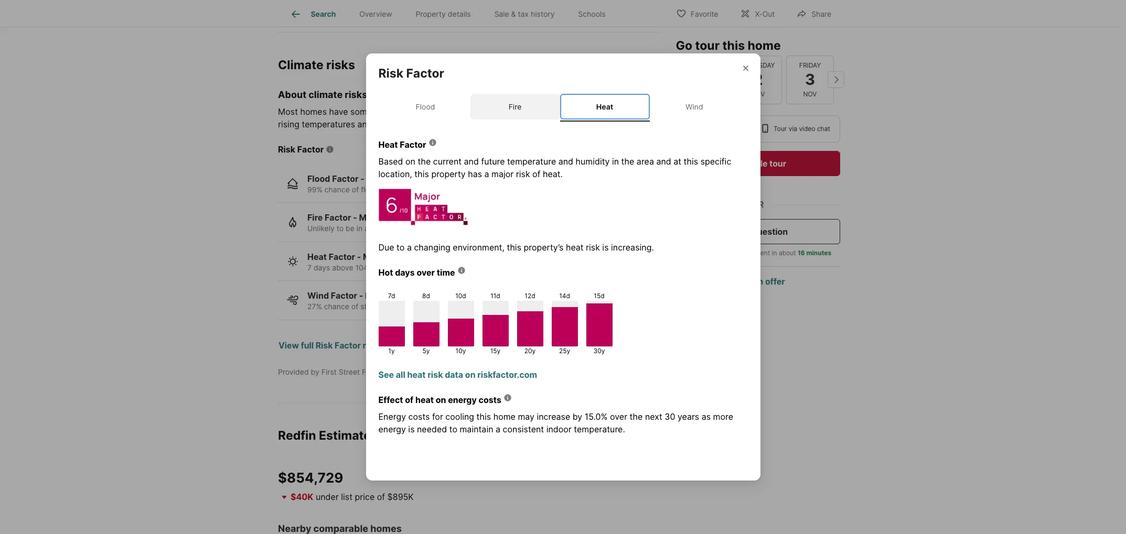 Task type: describe. For each thing, give the bounding box(es) containing it.
above
[[332, 263, 353, 272]]

property
[[416, 10, 446, 18]]

heat.
[[543, 169, 563, 180]]

chance for flood
[[325, 185, 350, 194]]

in inside the based on the current and future temperature and humidity in the area and at this specific location, this property has
[[612, 157, 619, 167]]

this right at
[[684, 157, 698, 167]]

location,
[[378, 169, 412, 180]]

start an offer
[[731, 276, 785, 286]]

sale
[[494, 10, 509, 18]]

this inside heat factor - major 7 days above 104° expected this year, 15 days in 30 years
[[408, 263, 421, 272]]

this left the property's
[[507, 243, 521, 253]]

16
[[798, 249, 805, 257]]

&
[[511, 10, 516, 18]]

8d
[[422, 292, 430, 300]]

schools
[[578, 10, 606, 18]]

2 horizontal spatial days
[[452, 263, 468, 272]]

10d
[[455, 292, 466, 300]]

heat for effect of heat on energy costs
[[415, 395, 434, 406]]

go tour this home
[[676, 38, 781, 52]]

property's
[[524, 243, 564, 253]]

risk factor dialog
[[366, 53, 760, 481]]

temperatures
[[302, 119, 355, 129]]

heat tab
[[560, 94, 650, 120]]

30 inside heat factor - major 7 days above 104° expected this year, 15 days in 30 years
[[478, 263, 487, 272]]

by inside most homes have some risk of natural disasters, and may be impacted by climate change due to rising temperatures and sea levels.
[[560, 106, 569, 117]]

indoor
[[546, 425, 572, 435]]

the for over
[[630, 412, 643, 422]]

15
[[442, 263, 449, 272]]

of right the price
[[377, 492, 385, 503]]

increasing.
[[611, 243, 654, 253]]

next image
[[828, 71, 845, 88]]

in right the wildfire
[[398, 224, 404, 233]]

wind for wind
[[686, 102, 703, 111]]

in inside heat factor - major 7 days above 104° expected this year, 15 days in 30 years
[[470, 263, 476, 272]]

factor inside button
[[335, 340, 361, 351]]

1 vertical spatial risks
[[345, 89, 367, 100]]

you'll
[[685, 249, 700, 257]]

10y
[[456, 347, 466, 355]]

chance for wind
[[324, 302, 349, 311]]

current
[[433, 157, 462, 167]]

thursday
[[741, 61, 775, 69]]

local
[[738, 249, 752, 257]]

2
[[753, 70, 763, 89]]

strong
[[360, 302, 383, 311]]

0 vertical spatial heat
[[566, 243, 584, 253]]

heat for heat
[[596, 102, 613, 111]]

major for heat factor - major
[[363, 252, 386, 262]]

impacted
[[520, 106, 557, 117]]

at
[[674, 157, 681, 167]]

under
[[316, 492, 339, 503]]

provided
[[278, 368, 309, 377]]

15d
[[594, 292, 605, 300]]

x-out
[[755, 9, 775, 18]]

risk inside most homes have some risk of natural disasters, and may be impacted by climate change due to rising temperatures and sea levels.
[[374, 106, 388, 117]]

a inside "% over the next 30 years as more energy is needed to maintain a consistent indoor temperature."
[[496, 425, 500, 435]]

list
[[341, 492, 353, 503]]

0 horizontal spatial days
[[314, 263, 330, 272]]

for for cooling
[[432, 412, 443, 422]]

change
[[603, 106, 632, 117]]

be inside most homes have some risk of natural disasters, and may be impacted by climate change due to rising temperatures and sea levels.
[[508, 106, 518, 117]]

0 vertical spatial risks
[[326, 57, 355, 72]]

%
[[601, 412, 608, 422]]

4420
[[393, 428, 426, 443]]

due
[[378, 243, 394, 253]]

about climate risks
[[278, 89, 367, 100]]

99%
[[307, 185, 323, 194]]

fire for fire
[[509, 102, 522, 111]]

expected
[[374, 263, 406, 272]]

hear
[[702, 249, 715, 257]]

- for fire factor - minimal
[[353, 213, 357, 223]]

years inside heat factor - major 7 days above 104° expected this year, 15 days in 30 years
[[489, 263, 508, 272]]

risk down temperature
[[516, 169, 530, 180]]

share button
[[788, 2, 840, 24]]

$854,729
[[278, 470, 343, 486]]

or
[[752, 199, 764, 209]]

this right location,
[[415, 169, 429, 180]]

- for wind factor - major
[[359, 291, 363, 301]]

riskfactor.com
[[478, 370, 537, 381]]

a inside fire factor - minimal unlikely to be in a wildfire in next 30 years
[[365, 224, 369, 233]]

ask a question
[[728, 226, 788, 237]]

data
[[445, 370, 463, 381]]

maintain
[[460, 425, 493, 435]]

based
[[378, 157, 403, 167]]

go
[[676, 38, 693, 52]]

to right 'due'
[[397, 243, 405, 253]]

of inside most homes have some risk of natural disasters, and may be impacted by climate change due to rising temperatures and sea levels.
[[391, 106, 399, 117]]

this up maintain
[[477, 412, 491, 422]]

factor inside fire factor - minimal unlikely to be in a wildfire in next 30 years
[[325, 213, 351, 223]]

estimate
[[319, 428, 371, 443]]

friday 3 nov
[[799, 61, 821, 98]]

hot days over time
[[378, 268, 455, 278]]

12d
[[525, 292, 535, 300]]

a left changing
[[407, 243, 412, 253]]

of inside wind factor - major 27% chance of strong winds in next 30 years
[[351, 302, 358, 311]]

tour via video chat list box
[[676, 115, 840, 142]]

in inside wind factor - major 27% chance of strong winds in next 30 years
[[407, 302, 413, 311]]

risk factor element
[[378, 53, 457, 81]]

30 inside flood factor - severe 99% chance of flooding in next 30 years
[[417, 185, 426, 194]]

property details tab
[[404, 2, 483, 27]]

in inside flood factor - severe 99% chance of flooding in next 30 years
[[391, 185, 397, 194]]

property
[[431, 169, 466, 180]]

heat for see all heat risk data on riskfactor.com
[[407, 370, 426, 381]]

home inside risk factor dialog
[[493, 412, 516, 422]]

over inside "% over the next 30 years as more energy is needed to maintain a consistent indoor temperature."
[[610, 412, 627, 422]]

minutes
[[807, 249, 832, 257]]

minimal
[[359, 213, 391, 223]]

- for heat factor - major
[[357, 252, 361, 262]]

7d
[[388, 292, 395, 300]]

nov for 3
[[803, 90, 817, 98]]

$40k
[[291, 492, 313, 503]]

year,
[[423, 263, 440, 272]]

a inside button
[[746, 226, 751, 237]]

a right from
[[733, 249, 736, 257]]

major
[[492, 169, 514, 180]]

more
[[713, 412, 733, 422]]

tour for go
[[696, 38, 720, 52]]

wind for wind factor - major 27% chance of strong winds in next 30 years
[[307, 291, 329, 301]]

energy inside "% over the next 30 years as more energy is needed to maintain a consistent indoor temperature."
[[378, 425, 406, 435]]

as
[[702, 412, 711, 422]]

risk inside dialog
[[378, 66, 403, 81]]

1 horizontal spatial costs
[[479, 395, 501, 406]]

via
[[789, 124, 798, 132]]

overview tab
[[348, 2, 404, 27]]

report
[[363, 340, 388, 351]]

next inside wind factor - major 27% chance of strong winds in next 30 years
[[415, 302, 431, 311]]

flooding
[[361, 185, 389, 194]]

most
[[278, 106, 298, 117]]

redfin estimate for 4420 chestnut st
[[278, 428, 499, 443]]

price
[[355, 492, 375, 503]]

25y
[[559, 347, 570, 355]]

friday
[[799, 61, 821, 69]]

has
[[468, 169, 482, 180]]

levels.
[[391, 119, 416, 129]]

on inside the based on the current and future temperature and humidity in the area and at this specific location, this property has
[[406, 157, 415, 167]]

unlikely
[[307, 224, 335, 233]]

27%
[[307, 302, 322, 311]]

factor down levels.
[[400, 140, 426, 150]]

share
[[812, 9, 831, 18]]

20y
[[524, 347, 536, 355]]

major for wind factor - major
[[365, 291, 389, 301]]

factor inside flood factor - severe 99% chance of flooding in next 30 years
[[332, 174, 359, 184]]

of inside flood factor - severe 99% chance of flooding in next 30 years
[[352, 185, 359, 194]]

in right agent
[[772, 249, 777, 257]]

start
[[731, 276, 752, 286]]

schedule
[[730, 158, 768, 168]]

by inside risk factor dialog
[[573, 412, 582, 422]]

and left at
[[656, 157, 671, 167]]



Task type: vqa. For each thing, say whether or not it's contained in the screenshot.
more
yes



Task type: locate. For each thing, give the bounding box(es) containing it.
1 horizontal spatial by
[[560, 106, 569, 117]]

1 horizontal spatial risk
[[316, 340, 333, 351]]

wind
[[686, 102, 703, 111], [307, 291, 329, 301]]

0 vertical spatial heat
[[596, 102, 613, 111]]

None button
[[682, 55, 730, 104], [734, 55, 782, 104], [786, 55, 834, 104], [682, 55, 730, 104], [734, 55, 782, 104], [786, 55, 834, 104]]

1 vertical spatial tab list
[[378, 92, 748, 122]]

nov down 2
[[751, 90, 765, 98]]

from
[[717, 249, 731, 257]]

1 horizontal spatial fire
[[509, 102, 522, 111]]

1 nov from the left
[[751, 90, 765, 98]]

climate inside most homes have some risk of natural disasters, and may be impacted by climate change due to rising temperatures and sea levels.
[[572, 106, 600, 117]]

years down property
[[428, 185, 447, 194]]

risk factor
[[378, 66, 444, 81], [278, 144, 324, 155]]

a down minimal
[[365, 224, 369, 233]]

heat left due
[[596, 102, 613, 111]]

chance inside wind factor - major 27% chance of strong winds in next 30 years
[[324, 302, 349, 311]]

temperature
[[507, 157, 556, 167]]

1 horizontal spatial climate
[[572, 106, 600, 117]]

0 vertical spatial by
[[560, 106, 569, 117]]

by right impacted
[[560, 106, 569, 117]]

humidity
[[576, 157, 610, 167]]

heat right the property's
[[566, 243, 584, 253]]

for for 4420
[[374, 428, 390, 443]]

energy down "energy"
[[378, 425, 406, 435]]

1 vertical spatial costs
[[408, 412, 430, 422]]

0 vertical spatial energy
[[448, 395, 477, 406]]

1 vertical spatial major
[[365, 291, 389, 301]]

option
[[676, 115, 753, 142]]

2 vertical spatial risk
[[316, 340, 333, 351]]

0 vertical spatial on
[[406, 157, 415, 167]]

heat inside tab
[[596, 102, 613, 111]]

1 vertical spatial risk factor
[[278, 144, 324, 155]]

flood
[[416, 102, 435, 111], [307, 174, 330, 184]]

energy costs for cooling this home may increase by 15.0
[[378, 412, 601, 422]]

risks
[[326, 57, 355, 72], [345, 89, 367, 100]]

tour inside button
[[770, 158, 787, 168]]

0 vertical spatial is
[[602, 243, 609, 253]]

see
[[378, 370, 394, 381]]

under list price of $895k
[[313, 492, 414, 503]]

in down location,
[[391, 185, 397, 194]]

risk factor inside dialog
[[378, 66, 444, 81]]

flood up 99%
[[307, 174, 330, 184]]

effect
[[378, 395, 403, 406]]

0 vertical spatial flood
[[416, 102, 435, 111]]

out
[[763, 9, 775, 18]]

to
[[652, 106, 660, 117], [337, 224, 344, 233], [397, 243, 405, 253], [449, 425, 457, 435]]

days right hot
[[395, 268, 415, 278]]

1 horizontal spatial wind
[[686, 102, 703, 111]]

next inside flood factor - severe 99% chance of flooding in next 30 years
[[399, 185, 415, 194]]

about
[[278, 89, 306, 100]]

2 vertical spatial heat
[[307, 252, 327, 262]]

this left year,
[[408, 263, 421, 272]]

is
[[602, 243, 609, 253], [408, 425, 415, 435]]

1 vertical spatial flood
[[307, 174, 330, 184]]

sale & tax history
[[494, 10, 555, 18]]

may inside risk factor dialog
[[518, 412, 535, 422]]

$895k
[[387, 492, 414, 503]]

1 vertical spatial home
[[493, 412, 516, 422]]

chance inside flood factor - severe 99% chance of flooding in next 30 years
[[325, 185, 350, 194]]

0 vertical spatial over
[[417, 268, 435, 278]]

heat
[[596, 102, 613, 111], [378, 140, 398, 150], [307, 252, 327, 262]]

a right ask
[[746, 226, 751, 237]]

0 horizontal spatial costs
[[408, 412, 430, 422]]

1 vertical spatial for
[[374, 428, 390, 443]]

1 vertical spatial may
[[518, 412, 535, 422]]

of up levels.
[[391, 106, 399, 117]]

0 horizontal spatial tour
[[696, 38, 720, 52]]

climate left change
[[572, 106, 600, 117]]

1 vertical spatial be
[[346, 224, 355, 233]]

may inside most homes have some risk of natural disasters, and may be impacted by climate change due to rising temperatures and sea levels.
[[489, 106, 506, 117]]

chance right 99%
[[325, 185, 350, 194]]

tour right schedule
[[770, 158, 787, 168]]

tour
[[774, 124, 787, 132]]

search link
[[290, 8, 336, 20]]

next right %
[[645, 412, 662, 422]]

years inside "% over the next 30 years as more energy is needed to maintain a consistent indoor temperature."
[[678, 412, 699, 422]]

2 horizontal spatial by
[[573, 412, 582, 422]]

by
[[560, 106, 569, 117], [311, 368, 319, 377], [573, 412, 582, 422]]

1 horizontal spatial nov
[[803, 90, 817, 98]]

climate risks
[[278, 57, 355, 72]]

1 vertical spatial is
[[408, 425, 415, 435]]

years left as
[[678, 412, 699, 422]]

rising
[[278, 119, 300, 129]]

tour for schedule
[[770, 158, 787, 168]]

flood tab
[[381, 94, 470, 120]]

1 horizontal spatial flood
[[416, 102, 435, 111]]

years inside fire factor - minimal unlikely to be in a wildfire in next 30 years
[[435, 224, 454, 233]]

favorite
[[691, 9, 718, 18]]

nov for 2
[[751, 90, 765, 98]]

search
[[311, 10, 336, 18]]

view full risk factor report button
[[278, 333, 389, 358]]

tab list inside risk factor dialog
[[378, 92, 748, 122]]

heat for heat factor
[[378, 140, 398, 150]]

factor down above
[[331, 291, 357, 301]]

over right %
[[610, 412, 627, 422]]

next down 8d on the left bottom
[[415, 302, 431, 311]]

2 horizontal spatial on
[[465, 370, 476, 381]]

1 vertical spatial over
[[610, 412, 627, 422]]

fire tab
[[470, 94, 560, 120]]

- inside flood factor - severe 99% chance of flooding in next 30 years
[[361, 174, 365, 184]]

hot
[[378, 268, 393, 278]]

may up consistent
[[518, 412, 535, 422]]

1 vertical spatial heat
[[378, 140, 398, 150]]

factor left severe
[[332, 174, 359, 184]]

heat factor - major 7 days above 104° expected this year, 15 days in 30 years
[[307, 252, 508, 272]]

history
[[531, 10, 555, 18]]

risk right "full"
[[316, 340, 333, 351]]

to right due
[[652, 106, 660, 117]]

sale & tax history tab
[[483, 2, 566, 27]]

0 vertical spatial climate
[[309, 89, 343, 100]]

and up heat. on the left top of page
[[559, 157, 573, 167]]

by left 15.0
[[573, 412, 582, 422]]

risks up about climate risks
[[326, 57, 355, 72]]

risk down rising
[[278, 144, 295, 155]]

effect of heat on energy costs
[[378, 395, 501, 406]]

risk factor up 'flood' "tab"
[[378, 66, 444, 81]]

a down energy costs for cooling this home may increase by 15.0
[[496, 425, 500, 435]]

days inside risk factor dialog
[[395, 268, 415, 278]]

1 vertical spatial wind
[[307, 291, 329, 301]]

flood up levels.
[[416, 102, 435, 111]]

schools tab
[[566, 2, 617, 27]]

0 vertical spatial for
[[432, 412, 443, 422]]

in right humidity
[[612, 157, 619, 167]]

factor up 'flood' "tab"
[[406, 66, 444, 81]]

have
[[329, 106, 348, 117]]

fire inside 'tab'
[[509, 102, 522, 111]]

0 horizontal spatial risk
[[278, 144, 295, 155]]

the left area
[[621, 157, 634, 167]]

1 horizontal spatial on
[[436, 395, 446, 406]]

home up thursday
[[748, 38, 781, 52]]

is left needed
[[408, 425, 415, 435]]

consistent
[[503, 425, 544, 435]]

- left minimal
[[353, 213, 357, 223]]

may left impacted
[[489, 106, 506, 117]]

0 horizontal spatial heat
[[307, 252, 327, 262]]

risk factor down rising
[[278, 144, 324, 155]]

1 horizontal spatial energy
[[448, 395, 477, 406]]

0 vertical spatial fire
[[509, 102, 522, 111]]

flood for flood factor - severe 99% chance of flooding in next 30 years
[[307, 174, 330, 184]]

risk left data
[[428, 370, 443, 381]]

30y
[[594, 347, 605, 355]]

2 vertical spatial by
[[573, 412, 582, 422]]

the for on
[[418, 157, 431, 167]]

fire for fire factor - minimal unlikely to be in a wildfire in next 30 years
[[307, 213, 323, 223]]

home up st
[[493, 412, 516, 422]]

years inside wind factor - major 27% chance of strong winds in next 30 years
[[444, 302, 463, 311]]

to right unlikely
[[337, 224, 344, 233]]

first
[[321, 368, 337, 377]]

risk left increasing.
[[586, 243, 600, 253]]

1 horizontal spatial tour
[[770, 158, 787, 168]]

question
[[752, 226, 788, 237]]

foundation
[[362, 368, 401, 377]]

1 vertical spatial heat
[[407, 370, 426, 381]]

11d
[[491, 292, 500, 300]]

fire inside fire factor - minimal unlikely to be in a wildfire in next 30 years
[[307, 213, 323, 223]]

needed
[[417, 425, 447, 435]]

changing
[[414, 243, 451, 253]]

0 horizontal spatial be
[[346, 224, 355, 233]]

in down minimal
[[357, 224, 363, 233]]

wildfire
[[371, 224, 396, 233]]

0 horizontal spatial energy
[[378, 425, 406, 435]]

by left first
[[311, 368, 319, 377]]

for down "energy"
[[374, 428, 390, 443]]

be inside fire factor - minimal unlikely to be in a wildfire in next 30 years
[[346, 224, 355, 233]]

2 nov from the left
[[803, 90, 817, 98]]

the inside "% over the next 30 years as more energy is needed to maintain a consistent indoor temperature."
[[630, 412, 643, 422]]

area
[[637, 157, 654, 167]]

years inside flood factor - severe 99% chance of flooding in next 30 years
[[428, 185, 447, 194]]

property details
[[416, 10, 471, 18]]

next inside "% over the next 30 years as more energy is needed to maintain a consistent indoor temperature."
[[645, 412, 662, 422]]

is inside "% over the next 30 years as more energy is needed to maintain a consistent indoor temperature."
[[408, 425, 415, 435]]

climate
[[309, 89, 343, 100], [572, 106, 600, 117]]

major up strong
[[365, 291, 389, 301]]

1 horizontal spatial days
[[395, 268, 415, 278]]

for up needed
[[432, 412, 443, 422]]

wind factor - major 27% chance of strong winds in next 30 years
[[307, 291, 463, 311]]

5y
[[423, 347, 430, 355]]

1 vertical spatial chance
[[324, 302, 349, 311]]

and up the has
[[464, 157, 479, 167]]

104°
[[355, 263, 371, 272]]

nov inside thursday 2 nov
[[751, 90, 765, 98]]

overview
[[359, 10, 392, 18]]

the left current
[[418, 157, 431, 167]]

3
[[805, 70, 815, 89]]

0 vertical spatial wind
[[686, 102, 703, 111]]

2 horizontal spatial heat
[[596, 102, 613, 111]]

0 horizontal spatial risk factor
[[278, 144, 324, 155]]

1 horizontal spatial may
[[518, 412, 535, 422]]

chance right 27%
[[324, 302, 349, 311]]

- up 104°
[[357, 252, 361, 262]]

major inside heat factor - major 7 days above 104° expected this year, 15 days in 30 years
[[363, 252, 386, 262]]

0 vertical spatial chance
[[325, 185, 350, 194]]

energy up cooling
[[448, 395, 477, 406]]

specific
[[701, 157, 731, 167]]

based on the current and future temperature and humidity in the area and at this specific location, this property has
[[378, 157, 731, 180]]

heat up needed
[[415, 395, 434, 406]]

flood inside "tab"
[[416, 102, 435, 111]]

temperature.
[[574, 425, 625, 435]]

major up 104°
[[363, 252, 386, 262]]

for inside risk factor dialog
[[432, 412, 443, 422]]

15.0
[[585, 412, 601, 422]]

0 vertical spatial tab list
[[278, 0, 626, 27]]

2 vertical spatial on
[[436, 395, 446, 406]]

days right 15
[[452, 263, 468, 272]]

days right 7
[[314, 263, 330, 272]]

flood inside flood factor - severe 99% chance of flooding in next 30 years
[[307, 174, 330, 184]]

factor up unlikely
[[325, 213, 351, 223]]

tab list
[[278, 0, 626, 27], [378, 92, 748, 122]]

heat right "all"
[[407, 370, 426, 381]]

on up cooling
[[436, 395, 446, 406]]

a right the has
[[484, 169, 489, 180]]

- inside fire factor - minimal unlikely to be in a wildfire in next 30 years
[[353, 213, 357, 223]]

0 horizontal spatial over
[[417, 268, 435, 278]]

30 inside "% over the next 30 years as more energy is needed to maintain a consistent indoor temperature."
[[665, 412, 675, 422]]

natural
[[401, 106, 429, 117]]

risk up natural
[[378, 66, 403, 81]]

most homes have some risk of natural disasters, and may be impacted by climate change due to rising temperatures and sea levels.
[[278, 106, 660, 129]]

0 horizontal spatial wind
[[307, 291, 329, 301]]

major
[[363, 252, 386, 262], [365, 291, 389, 301]]

be left impacted
[[508, 106, 518, 117]]

to inside most homes have some risk of natural disasters, and may be impacted by climate change due to rising temperatures and sea levels.
[[652, 106, 660, 117]]

1 vertical spatial fire
[[307, 213, 323, 223]]

1 vertical spatial climate
[[572, 106, 600, 117]]

years down due to a changing environment, this property's heat risk is increasing.
[[489, 263, 508, 272]]

0 vertical spatial costs
[[479, 395, 501, 406]]

chestnut
[[428, 428, 483, 443]]

0 horizontal spatial is
[[408, 425, 415, 435]]

years down 10d
[[444, 302, 463, 311]]

0 horizontal spatial may
[[489, 106, 506, 117]]

0 horizontal spatial fire
[[307, 213, 323, 223]]

x-out button
[[731, 2, 784, 24]]

and down some
[[357, 119, 372, 129]]

1 horizontal spatial is
[[602, 243, 609, 253]]

may
[[489, 106, 506, 117], [518, 412, 535, 422]]

to down cooling
[[449, 425, 457, 435]]

0 horizontal spatial home
[[493, 412, 516, 422]]

tour right go
[[696, 38, 720, 52]]

0 vertical spatial may
[[489, 106, 506, 117]]

to inside "% over the next 30 years as more energy is needed to maintain a consistent indoor temperature."
[[449, 425, 457, 435]]

major inside wind factor - major 27% chance of strong winds in next 30 years
[[365, 291, 389, 301]]

factor inside heat factor - major 7 days above 104° expected this year, 15 days in 30 years
[[329, 252, 355, 262]]

to inside fire factor - minimal unlikely to be in a wildfire in next 30 years
[[337, 224, 344, 233]]

heat inside heat factor - major 7 days above 104° expected this year, 15 days in 30 years
[[307, 252, 327, 262]]

1 vertical spatial on
[[465, 370, 476, 381]]

factor inside wind factor - major 27% chance of strong winds in next 30 years
[[331, 291, 357, 301]]

over left time
[[417, 268, 435, 278]]

1 vertical spatial tour
[[770, 158, 787, 168]]

winds
[[385, 302, 405, 311]]

% over the next 30 years as more energy is needed to maintain a consistent indoor temperature.
[[378, 412, 733, 435]]

years
[[428, 185, 447, 194], [435, 224, 454, 233], [489, 263, 508, 272], [444, 302, 463, 311], [678, 412, 699, 422]]

1 horizontal spatial for
[[432, 412, 443, 422]]

severe
[[366, 174, 395, 184]]

of left flooding
[[352, 185, 359, 194]]

nov down 3
[[803, 90, 817, 98]]

0 horizontal spatial flood
[[307, 174, 330, 184]]

in right winds at the left of page
[[407, 302, 413, 311]]

- inside heat factor - major 7 days above 104° expected this year, 15 days in 30 years
[[357, 252, 361, 262]]

years up changing
[[435, 224, 454, 233]]

climate up homes at top left
[[309, 89, 343, 100]]

flood for flood
[[416, 102, 435, 111]]

- for flood factor - severe
[[361, 174, 365, 184]]

of right effect
[[405, 395, 413, 406]]

fire factor - minimal unlikely to be in a wildfire in next 30 years
[[307, 213, 454, 233]]

wind inside tab
[[686, 102, 703, 111]]

factor up the street at the left bottom of the page
[[335, 340, 361, 351]]

factor up above
[[329, 252, 355, 262]]

this up thursday
[[723, 38, 745, 52]]

wind tab
[[650, 94, 739, 120]]

0 vertical spatial home
[[748, 38, 781, 52]]

0 vertical spatial tour
[[696, 38, 720, 52]]

street
[[339, 368, 360, 377]]

0 horizontal spatial by
[[311, 368, 319, 377]]

tour via video chat
[[774, 124, 831, 132]]

heat up 7
[[307, 252, 327, 262]]

1 horizontal spatial risk factor
[[378, 66, 444, 81]]

1 horizontal spatial be
[[508, 106, 518, 117]]

schedule tour
[[730, 158, 787, 168]]

of left strong
[[351, 302, 358, 311]]

and right 'disasters,' at the left top
[[472, 106, 487, 117]]

factor down 'temperatures'
[[297, 144, 324, 155]]

1 horizontal spatial heat
[[378, 140, 398, 150]]

0 horizontal spatial on
[[406, 157, 415, 167]]

cooling
[[446, 412, 474, 422]]

tour via video chat option
[[753, 115, 840, 142]]

provided by first street foundation
[[278, 368, 401, 377]]

next down location,
[[399, 185, 415, 194]]

0 vertical spatial risk factor
[[378, 66, 444, 81]]

heat for heat factor - major 7 days above 104° expected this year, 15 days in 30 years
[[307, 252, 327, 262]]

x-
[[755, 9, 763, 18]]

nov inside "friday 3 nov"
[[803, 90, 817, 98]]

next inside fire factor - minimal unlikely to be in a wildfire in next 30 years
[[406, 224, 421, 233]]

- inside wind factor - major 27% chance of strong winds in next 30 years
[[359, 291, 363, 301]]

in down environment,
[[470, 263, 476, 272]]

wind inside wind factor - major 27% chance of strong winds in next 30 years
[[307, 291, 329, 301]]

2 horizontal spatial risk
[[378, 66, 403, 81]]

is for risk
[[602, 243, 609, 253]]

7
[[307, 263, 312, 272]]

30 inside wind factor - major 27% chance of strong winds in next 30 years
[[433, 302, 442, 311]]

0 vertical spatial risk
[[378, 66, 403, 81]]

30 inside fire factor - minimal unlikely to be in a wildfire in next 30 years
[[424, 224, 433, 233]]

0 vertical spatial be
[[508, 106, 518, 117]]

heat factor score logo image
[[378, 181, 468, 226]]

is for energy
[[408, 425, 415, 435]]

1 vertical spatial energy
[[378, 425, 406, 435]]

0 horizontal spatial for
[[374, 428, 390, 443]]

1 horizontal spatial home
[[748, 38, 781, 52]]

1 vertical spatial risk
[[278, 144, 295, 155]]

14d
[[559, 292, 570, 300]]

tab list containing search
[[278, 0, 626, 27]]

1 horizontal spatial over
[[610, 412, 627, 422]]

0 vertical spatial major
[[363, 252, 386, 262]]

0 horizontal spatial nov
[[751, 90, 765, 98]]

costs up energy costs for cooling this home may increase by 15.0
[[479, 395, 501, 406]]

tab list containing flood
[[378, 92, 748, 122]]

risk inside button
[[316, 340, 333, 351]]

heat inside see all heat risk data on riskfactor.com link
[[407, 370, 426, 381]]

costs up needed
[[408, 412, 430, 422]]

on right data
[[465, 370, 476, 381]]

0 horizontal spatial climate
[[309, 89, 343, 100]]

the right %
[[630, 412, 643, 422]]

2 vertical spatial heat
[[415, 395, 434, 406]]

days
[[314, 263, 330, 272], [452, 263, 468, 272], [395, 268, 415, 278]]

be
[[508, 106, 518, 117], [346, 224, 355, 233]]

of down temperature
[[533, 169, 541, 180]]

- up flooding
[[361, 174, 365, 184]]

1 vertical spatial by
[[311, 368, 319, 377]]

chance
[[325, 185, 350, 194], [324, 302, 349, 311]]

thursday 2 nov
[[741, 61, 775, 98]]



